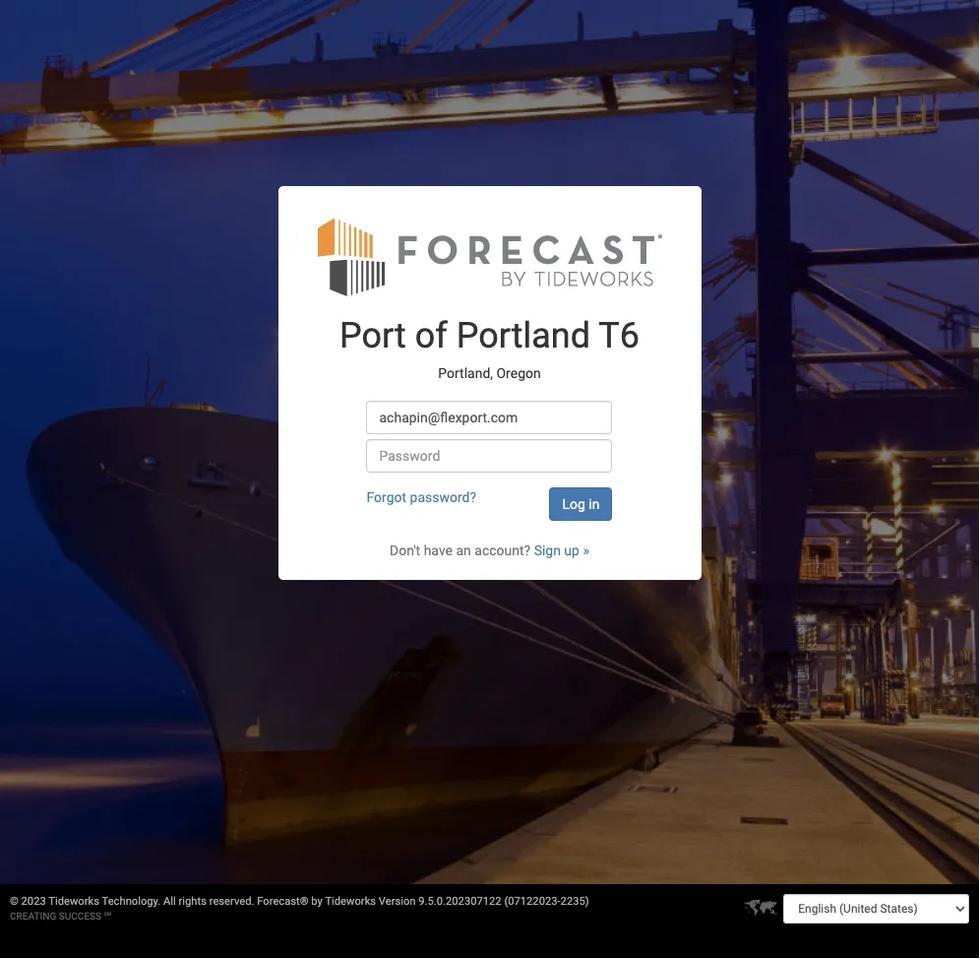 Task type: describe. For each thing, give the bounding box(es) containing it.
9.5.0.202307122
[[419, 895, 502, 908]]

don't
[[390, 543, 421, 559]]

rights
[[179, 895, 207, 908]]

an
[[456, 543, 471, 559]]

© 2023 tideworks technology. all rights reserved. forecast® by tideworks version 9.5.0.202307122 (07122023-2235) creating success ℠
[[10, 895, 590, 922]]

all
[[163, 895, 176, 908]]

©
[[10, 895, 19, 908]]

Email or username text field
[[367, 401, 613, 434]]

of
[[415, 315, 448, 357]]

log in button
[[550, 488, 613, 521]]

2023
[[21, 895, 46, 908]]

forgot password? log in
[[367, 490, 600, 512]]

»
[[583, 543, 590, 559]]

sign
[[534, 543, 561, 559]]

creating
[[10, 911, 56, 922]]

by
[[311, 895, 323, 908]]

have
[[424, 543, 453, 559]]

log
[[563, 496, 586, 512]]

forgot password? link
[[367, 490, 477, 505]]

version
[[379, 895, 416, 908]]

2 tideworks from the left
[[325, 895, 376, 908]]



Task type: vqa. For each thing, say whether or not it's contained in the screenshot.
THE SIGN UP » "link"
yes



Task type: locate. For each thing, give the bounding box(es) containing it.
(07122023-
[[505, 895, 561, 908]]

sign up » link
[[534, 543, 590, 559]]

port of portland t6 portland, oregon
[[340, 315, 640, 381]]

forgot
[[367, 490, 407, 505]]

forecast®
[[257, 895, 309, 908]]

0 horizontal spatial tideworks
[[49, 895, 99, 908]]

up
[[565, 543, 580, 559]]

port
[[340, 315, 407, 357]]

2235)
[[561, 895, 590, 908]]

1 horizontal spatial tideworks
[[325, 895, 376, 908]]

t6
[[599, 315, 640, 357]]

in
[[589, 496, 600, 512]]

tideworks
[[49, 895, 99, 908], [325, 895, 376, 908]]

reserved.
[[209, 895, 255, 908]]

success
[[59, 911, 102, 922]]

tideworks right the by
[[325, 895, 376, 908]]

technology.
[[102, 895, 161, 908]]

forecast® by tideworks image
[[318, 216, 662, 298]]

account?
[[475, 543, 531, 559]]

portland
[[457, 315, 591, 357]]

portland,
[[438, 365, 493, 381]]

password?
[[410, 490, 477, 505]]

tideworks up success
[[49, 895, 99, 908]]

Password password field
[[367, 439, 613, 473]]

1 tideworks from the left
[[49, 895, 99, 908]]

℠
[[104, 911, 111, 922]]

don't have an account? sign up »
[[390, 543, 590, 559]]

oregon
[[497, 365, 541, 381]]



